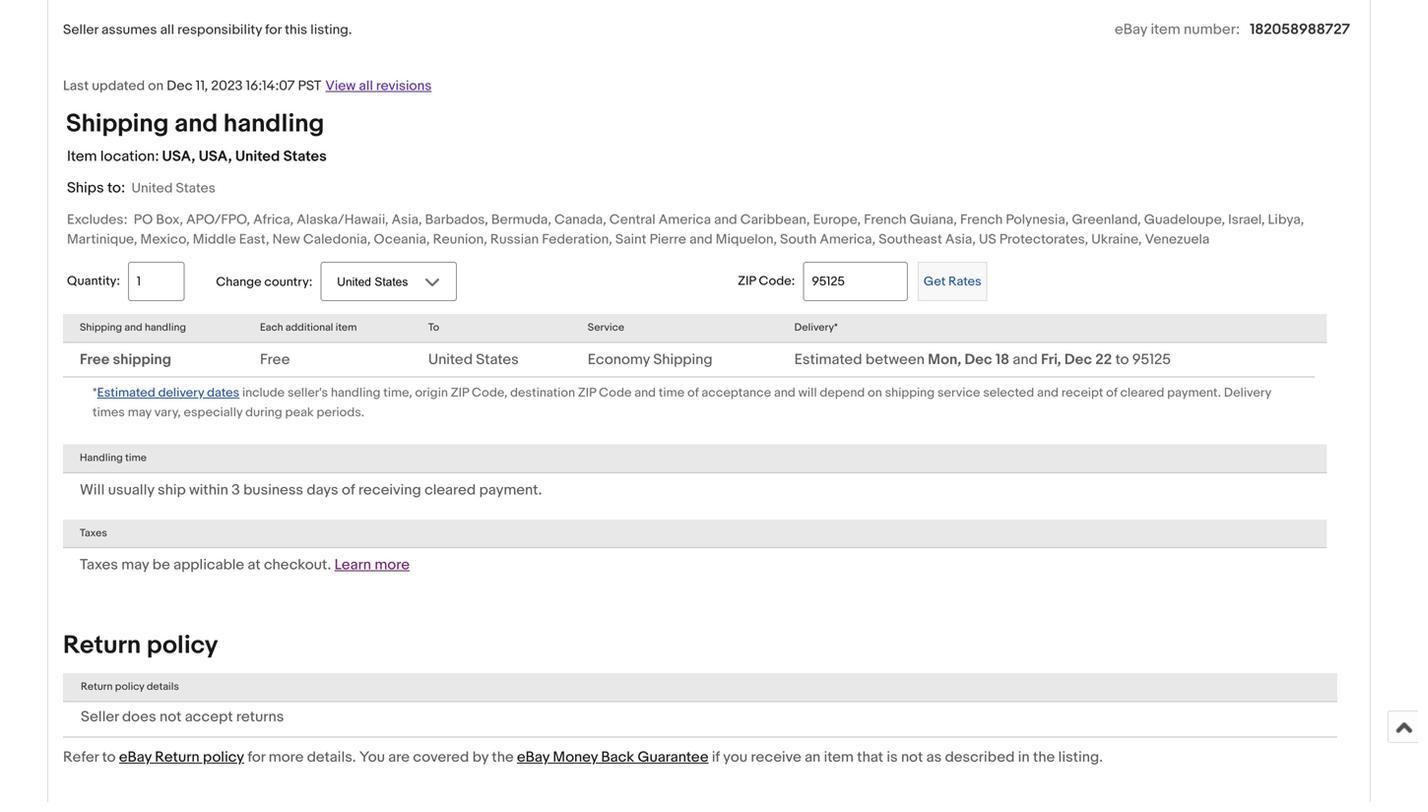 Task type: describe. For each thing, give the bounding box(es) containing it.
dec for 11,
[[167, 78, 193, 94]]

3
[[232, 481, 240, 499]]

0 vertical spatial estimated
[[794, 351, 862, 369]]

and left will in the top right of the page
[[774, 386, 795, 401]]

return policy
[[63, 631, 218, 661]]

reunion,
[[433, 232, 487, 248]]

free shipping
[[80, 351, 171, 369]]

you
[[723, 749, 748, 767]]

receiving
[[358, 481, 421, 499]]

1 the from the left
[[492, 749, 514, 767]]

2 vertical spatial states
[[476, 351, 519, 369]]

usually
[[108, 481, 154, 499]]

peak
[[285, 405, 314, 421]]

assumes
[[101, 21, 157, 38]]

time,
[[383, 386, 412, 401]]

0 vertical spatial united
[[235, 148, 280, 165]]

182058988727
[[1250, 20, 1350, 38]]

1 horizontal spatial more
[[375, 557, 410, 574]]

israel,
[[1228, 212, 1265, 229]]

miquelon,
[[716, 232, 777, 248]]

greenland,
[[1072, 212, 1141, 229]]

south
[[780, 232, 817, 248]]

will usually ship within 3 business days of receiving cleared payment.
[[80, 481, 542, 499]]

location:
[[100, 148, 159, 165]]

18
[[996, 351, 1009, 369]]

2 horizontal spatial united
[[428, 351, 473, 369]]

0 vertical spatial handling
[[223, 109, 324, 139]]

get rates
[[924, 274, 981, 290]]

is
[[887, 749, 898, 767]]

1 vertical spatial listing.
[[1058, 749, 1103, 767]]

by
[[472, 749, 488, 767]]

policy for return policy
[[147, 631, 218, 661]]

0 horizontal spatial zip
[[451, 386, 469, 401]]

view all revisions link
[[321, 77, 432, 94]]

11,
[[196, 78, 208, 94]]

central
[[609, 212, 656, 229]]

ships
[[67, 179, 104, 197]]

seller for seller assumes all responsibility for this listing.
[[63, 21, 98, 38]]

1 horizontal spatial to
[[1115, 351, 1129, 369]]

details.
[[307, 749, 356, 767]]

and down fri,
[[1037, 386, 1059, 401]]

saint
[[615, 232, 647, 248]]

will
[[80, 481, 105, 499]]

0 horizontal spatial ebay
[[119, 749, 152, 767]]

2 vertical spatial policy
[[203, 749, 244, 767]]

caribbean,
[[740, 212, 810, 229]]

southeast
[[879, 232, 942, 248]]

additional
[[285, 322, 333, 335]]

checkout.
[[264, 557, 331, 574]]

polynesia,
[[1006, 212, 1069, 229]]

1 vertical spatial cleared
[[425, 481, 476, 499]]

in
[[1018, 749, 1030, 767]]

po
[[134, 212, 153, 229]]

and down america
[[689, 232, 713, 248]]

and right code at the left top of the page
[[634, 386, 656, 401]]

responsibility
[[177, 21, 262, 38]]

item location: usa, usa, united states
[[67, 148, 327, 165]]

protectorates,
[[999, 232, 1088, 248]]

updated
[[92, 78, 145, 94]]

guiana,
[[910, 212, 957, 229]]

seller assumes all responsibility for this listing.
[[63, 21, 352, 38]]

0 horizontal spatial listing.
[[310, 21, 352, 38]]

cleared inside include seller's handling time, origin zip code, destination zip code and time of acceptance and will depend on shipping service selected and receipt of cleared payment. delivery times may vary, especially during peak periods.
[[1120, 386, 1164, 401]]

free for free
[[260, 351, 290, 369]]

guarantee
[[638, 749, 709, 767]]

0 horizontal spatial estimated
[[97, 386, 155, 401]]

estimated delivery dates link
[[97, 384, 239, 401]]

and up miquelon,
[[714, 212, 737, 229]]

between
[[866, 351, 925, 369]]

back
[[601, 749, 634, 767]]

code,
[[472, 386, 507, 401]]

martinique,
[[67, 232, 137, 248]]

16:14:07
[[246, 78, 295, 94]]

guadeloupe,
[[1144, 212, 1225, 229]]

0 vertical spatial shipping and handling
[[66, 109, 324, 139]]

ukraine,
[[1091, 232, 1142, 248]]

within
[[189, 481, 228, 499]]

if
[[712, 749, 720, 767]]

this
[[285, 21, 307, 38]]

federation,
[[542, 232, 612, 248]]

returns
[[236, 709, 284, 726]]

0 horizontal spatial not
[[160, 709, 182, 726]]

handling inside include seller's handling time, origin zip code, destination zip code and time of acceptance and will depend on shipping service selected and receipt of cleared payment. delivery times may vary, especially during peak periods.
[[331, 386, 381, 401]]

include
[[242, 386, 285, 401]]

economy
[[588, 351, 650, 369]]

canada,
[[554, 212, 606, 229]]

described
[[945, 749, 1015, 767]]

zip code:
[[738, 274, 795, 289]]

learn more link
[[334, 557, 410, 574]]

1 horizontal spatial not
[[901, 749, 923, 767]]

mon,
[[928, 351, 961, 369]]

east,
[[239, 232, 269, 248]]

estimated between mon, dec 18 and fri, dec 22 to 95125
[[794, 351, 1171, 369]]

revisions
[[376, 78, 432, 94]]

taxes for taxes may be applicable at checkout. learn more
[[80, 557, 118, 574]]

1 vertical spatial for
[[247, 749, 265, 767]]

1 horizontal spatial ebay
[[517, 749, 550, 767]]

each
[[260, 322, 283, 335]]

rates
[[949, 274, 981, 290]]

code
[[599, 386, 632, 401]]

days
[[307, 481, 338, 499]]

1 vertical spatial payment.
[[479, 481, 542, 499]]

2 horizontal spatial dec
[[1064, 351, 1092, 369]]

depend
[[820, 386, 865, 401]]

accept
[[185, 709, 233, 726]]

ebay return policy link
[[119, 749, 244, 767]]

1 vertical spatial to
[[102, 749, 116, 767]]

0 vertical spatial shipping
[[66, 109, 169, 139]]

taxes may be applicable at checkout. learn more
[[80, 557, 410, 574]]

are
[[388, 749, 410, 767]]

does
[[122, 709, 156, 726]]

selected
[[983, 386, 1034, 401]]

1 horizontal spatial of
[[687, 386, 699, 401]]

details
[[147, 681, 179, 694]]

0 horizontal spatial all
[[160, 21, 174, 38]]

excludes:
[[67, 212, 127, 229]]

receipt
[[1061, 386, 1103, 401]]

95125
[[1132, 351, 1171, 369]]

2 horizontal spatial of
[[1106, 386, 1118, 401]]

0 horizontal spatial more
[[269, 749, 304, 767]]

2 horizontal spatial zip
[[738, 274, 756, 289]]

2 usa, from the left
[[199, 148, 232, 165]]

policy for return policy details
[[115, 681, 144, 694]]

*
[[93, 386, 97, 401]]



Task type: locate. For each thing, give the bounding box(es) containing it.
shipping
[[113, 351, 171, 369], [885, 386, 935, 401]]

states down item location: usa, usa, united states
[[176, 180, 216, 197]]

0 vertical spatial taxes
[[80, 527, 107, 540]]

handling down 16:14:07
[[223, 109, 324, 139]]

all right view
[[359, 78, 373, 94]]

shipping inside include seller's handling time, origin zip code, destination zip code and time of acceptance and will depend on shipping service selected and receipt of cleared payment. delivery times may vary, especially during peak periods.
[[885, 386, 935, 401]]

more left details. at the left bottom
[[269, 749, 304, 767]]

united inside ships to: united states
[[131, 180, 173, 197]]

be
[[152, 557, 170, 574]]

to:
[[107, 179, 125, 197]]

1 horizontal spatial estimated
[[794, 351, 862, 369]]

1 horizontal spatial all
[[359, 78, 373, 94]]

* estimated delivery dates
[[93, 386, 239, 401]]

0 vertical spatial return
[[63, 631, 141, 661]]

1 vertical spatial united
[[131, 180, 173, 197]]

listing. right this
[[310, 21, 352, 38]]

on right depend
[[868, 386, 882, 401]]

0 vertical spatial not
[[160, 709, 182, 726]]

include seller's handling time, origin zip code, destination zip code and time of acceptance and will depend on shipping service selected and receipt of cleared payment. delivery times may vary, especially during peak periods.
[[93, 386, 1271, 421]]

estimated up times
[[97, 386, 155, 401]]

not
[[160, 709, 182, 726], [901, 749, 923, 767]]

for down returns
[[247, 749, 265, 767]]

0 vertical spatial policy
[[147, 631, 218, 661]]

bermuda,
[[491, 212, 551, 229]]

0 vertical spatial states
[[283, 148, 327, 165]]

1 vertical spatial shipping
[[885, 386, 935, 401]]

pst
[[298, 78, 321, 94]]

0 horizontal spatial to
[[102, 749, 116, 767]]

periods.
[[317, 405, 364, 421]]

Quantity: text field
[[128, 262, 185, 302]]

on
[[148, 78, 164, 94], [868, 386, 882, 401]]

1 vertical spatial states
[[176, 180, 216, 197]]

taxes for taxes
[[80, 527, 107, 540]]

seller left does
[[81, 709, 119, 726]]

1 vertical spatial on
[[868, 386, 882, 401]]

delivery
[[1224, 386, 1271, 401]]

return for return policy details
[[81, 681, 113, 694]]

1 taxes from the top
[[80, 527, 107, 540]]

1 horizontal spatial french
[[960, 212, 1003, 229]]

alaska/hawaii,
[[297, 212, 388, 229]]

states inside ships to: united states
[[176, 180, 216, 197]]

1 horizontal spatial shipping
[[885, 386, 935, 401]]

1 vertical spatial seller
[[81, 709, 119, 726]]

zip left code:
[[738, 274, 756, 289]]

2 horizontal spatial handling
[[331, 386, 381, 401]]

1 horizontal spatial usa,
[[199, 148, 232, 165]]

origin
[[415, 386, 448, 401]]

zip
[[738, 274, 756, 289], [451, 386, 469, 401], [578, 386, 596, 401]]

on inside include seller's handling time, origin zip code, destination zip code and time of acceptance and will depend on shipping service selected and receipt of cleared payment. delivery times may vary, especially during peak periods.
[[868, 386, 882, 401]]

delivery
[[158, 386, 204, 401]]

1 horizontal spatial asia,
[[945, 232, 976, 248]]

1 usa, from the left
[[162, 148, 195, 165]]

free down the each
[[260, 351, 290, 369]]

middle
[[193, 232, 236, 248]]

0 horizontal spatial item
[[336, 322, 357, 335]]

to right the '22'
[[1115, 351, 1129, 369]]

america
[[659, 212, 711, 229]]

more right the learn
[[375, 557, 410, 574]]

2 vertical spatial item
[[824, 749, 854, 767]]

libya,
[[1268, 212, 1304, 229]]

the right by
[[492, 749, 514, 767]]

return down seller does not accept returns
[[155, 749, 200, 767]]

cleared right receiving
[[425, 481, 476, 499]]

1 vertical spatial time
[[125, 452, 147, 465]]

0 horizontal spatial cleared
[[425, 481, 476, 499]]

0 vertical spatial asia,
[[392, 212, 422, 229]]

business
[[243, 481, 303, 499]]

and
[[174, 109, 218, 139], [714, 212, 737, 229], [689, 232, 713, 248], [124, 322, 142, 335], [1013, 351, 1038, 369], [634, 386, 656, 401], [774, 386, 795, 401], [1037, 386, 1059, 401]]

country:
[[264, 275, 312, 290]]

1 horizontal spatial on
[[868, 386, 882, 401]]

destination
[[510, 386, 575, 401]]

during
[[245, 405, 282, 421]]

1 vertical spatial handling
[[145, 322, 186, 335]]

time up usually
[[125, 452, 147, 465]]

item right an
[[824, 749, 854, 767]]

states down pst
[[283, 148, 327, 165]]

asia, left us
[[945, 232, 976, 248]]

0 horizontal spatial handling
[[145, 322, 186, 335]]

for left this
[[265, 21, 282, 38]]

not down 'details'
[[160, 709, 182, 726]]

1 vertical spatial return
[[81, 681, 113, 694]]

service
[[938, 386, 980, 401]]

africa,
[[253, 212, 294, 229]]

last updated on dec 11, 2023 16:14:07 pst view all revisions
[[63, 78, 432, 94]]

0 horizontal spatial of
[[342, 481, 355, 499]]

ebay left number:
[[1115, 20, 1147, 38]]

1 horizontal spatial states
[[283, 148, 327, 165]]

caledonia,
[[303, 232, 371, 248]]

handling
[[80, 452, 123, 465]]

europe,
[[813, 212, 861, 229]]

1 vertical spatial may
[[121, 557, 149, 574]]

1 free from the left
[[80, 351, 109, 369]]

united states
[[428, 351, 519, 369]]

1 vertical spatial estimated
[[97, 386, 155, 401]]

handling up periods.
[[331, 386, 381, 401]]

usa,
[[162, 148, 195, 165], [199, 148, 232, 165]]

french
[[864, 212, 906, 229], [960, 212, 1003, 229]]

1 horizontal spatial listing.
[[1058, 749, 1103, 767]]

seller for seller does not accept returns
[[81, 709, 119, 726]]

mexico,
[[140, 232, 190, 248]]

usa, up ships to: united states at the left top of the page
[[162, 148, 195, 165]]

return down 'return policy'
[[81, 681, 113, 694]]

item right additional
[[336, 322, 357, 335]]

1 horizontal spatial united
[[235, 148, 280, 165]]

payment. inside include seller's handling time, origin zip code, destination zip code and time of acceptance and will depend on shipping service selected and receipt of cleared payment. delivery times may vary, especially during peak periods.
[[1167, 386, 1221, 401]]

0 vertical spatial more
[[375, 557, 410, 574]]

return up return policy details
[[63, 631, 141, 661]]

free for free shipping
[[80, 351, 109, 369]]

0 horizontal spatial usa,
[[162, 148, 195, 165]]

0 horizontal spatial free
[[80, 351, 109, 369]]

1 horizontal spatial payment.
[[1167, 386, 1221, 401]]

may left the vary,
[[128, 405, 151, 421]]

an
[[805, 749, 821, 767]]

1 horizontal spatial free
[[260, 351, 290, 369]]

2 the from the left
[[1033, 749, 1055, 767]]

2 horizontal spatial item
[[1151, 20, 1180, 38]]

more
[[375, 557, 410, 574], [269, 749, 304, 767]]

0 vertical spatial listing.
[[310, 21, 352, 38]]

united up the africa,
[[235, 148, 280, 165]]

free
[[80, 351, 109, 369], [260, 351, 290, 369]]

dec left 18
[[965, 351, 992, 369]]

0 horizontal spatial on
[[148, 78, 164, 94]]

shipping up * estimated delivery dates
[[113, 351, 171, 369]]

asia,
[[392, 212, 422, 229], [945, 232, 976, 248]]

policy up does
[[115, 681, 144, 694]]

item
[[1151, 20, 1180, 38], [336, 322, 357, 335], [824, 749, 854, 767]]

0 horizontal spatial dec
[[167, 78, 193, 94]]

item
[[67, 148, 97, 165]]

dates
[[207, 386, 239, 401]]

may left be
[[121, 557, 149, 574]]

all right assumes
[[160, 21, 174, 38]]

vary,
[[154, 405, 181, 421]]

1 horizontal spatial dec
[[965, 351, 992, 369]]

0 vertical spatial payment.
[[1167, 386, 1221, 401]]

dec for 18
[[965, 351, 992, 369]]

0 horizontal spatial the
[[492, 749, 514, 767]]

all
[[160, 21, 174, 38], [359, 78, 373, 94]]

shipping up free shipping
[[80, 322, 122, 335]]

1 vertical spatial policy
[[115, 681, 144, 694]]

1 vertical spatial taxes
[[80, 557, 118, 574]]

seller's
[[288, 386, 328, 401]]

shipping and handling up item location: usa, usa, united states
[[66, 109, 324, 139]]

fri,
[[1041, 351, 1061, 369]]

zip left code at the left top of the page
[[578, 386, 596, 401]]

return policy details
[[81, 681, 179, 694]]

handling down "quantity:" "text field"
[[145, 322, 186, 335]]

taxes
[[80, 527, 107, 540], [80, 557, 118, 574]]

22
[[1095, 351, 1112, 369]]

on right updated
[[148, 78, 164, 94]]

shipping up include seller's handling time, origin zip code, destination zip code and time of acceptance and will depend on shipping service selected and receipt of cleared payment. delivery times may vary, especially during peak periods.
[[653, 351, 713, 369]]

shipping and handling up free shipping
[[80, 322, 186, 335]]

1 vertical spatial more
[[269, 749, 304, 767]]

item left number:
[[1151, 20, 1180, 38]]

1 horizontal spatial time
[[659, 386, 685, 401]]

policy up 'details'
[[147, 631, 218, 661]]

1 vertical spatial shipping and handling
[[80, 322, 186, 335]]

0 vertical spatial all
[[160, 21, 174, 38]]

french up southeast
[[864, 212, 906, 229]]

ebay down does
[[119, 749, 152, 767]]

0 vertical spatial time
[[659, 386, 685, 401]]

return
[[63, 631, 141, 661], [81, 681, 113, 694], [155, 749, 200, 767]]

to right refer
[[102, 749, 116, 767]]

1 horizontal spatial zip
[[578, 386, 596, 401]]

1 vertical spatial item
[[336, 322, 357, 335]]

0 horizontal spatial french
[[864, 212, 906, 229]]

2 vertical spatial handling
[[331, 386, 381, 401]]

french up us
[[960, 212, 1003, 229]]

ebay item number: 182058988727
[[1115, 20, 1350, 38]]

1 vertical spatial all
[[359, 78, 373, 94]]

shipping down between
[[885, 386, 935, 401]]

1 vertical spatial not
[[901, 749, 923, 767]]

covered
[[413, 749, 469, 767]]

especially
[[184, 405, 243, 421]]

0 horizontal spatial payment.
[[479, 481, 542, 499]]

each additional item
[[260, 322, 357, 335]]

taxes left be
[[80, 557, 118, 574]]

0 horizontal spatial asia,
[[392, 212, 422, 229]]

economy shipping
[[588, 351, 713, 369]]

0 vertical spatial for
[[265, 21, 282, 38]]

ebay left money
[[517, 749, 550, 767]]

asia, up oceania, at the top of page
[[392, 212, 422, 229]]

ZIP Code: text field
[[803, 262, 908, 302]]

time inside include seller's handling time, origin zip code, destination zip code and time of acceptance and will depend on shipping service selected and receipt of cleared payment. delivery times may vary, especially during peak periods.
[[659, 386, 685, 401]]

0 vertical spatial shipping
[[113, 351, 171, 369]]

1 vertical spatial asia,
[[945, 232, 976, 248]]

1 french from the left
[[864, 212, 906, 229]]

pierre
[[650, 232, 686, 248]]

united up po
[[131, 180, 173, 197]]

shipping and handling
[[66, 109, 324, 139], [80, 322, 186, 335]]

2 horizontal spatial ebay
[[1115, 20, 1147, 38]]

0 vertical spatial may
[[128, 405, 151, 421]]

and up free shipping
[[124, 322, 142, 335]]

russian
[[490, 232, 539, 248]]

of left acceptance
[[687, 386, 699, 401]]

2 french from the left
[[960, 212, 1003, 229]]

po box, apo/fpo, africa, alaska/hawaii, asia, barbados, bermuda, canada, central america and caribbean, europe, french guiana, french polynesia, greenland, guadeloupe, israel, libya, martinique, mexico, middle east, new caledonia, oceania, reunion, russian federation, saint pierre and miquelon, south america, southeast asia, us protectorates, ukraine, venezuela
[[67, 212, 1304, 248]]

not right is
[[901, 749, 923, 767]]

cleared down 95125
[[1120, 386, 1164, 401]]

0 vertical spatial to
[[1115, 351, 1129, 369]]

may
[[128, 405, 151, 421], [121, 557, 149, 574]]

policy down accept
[[203, 749, 244, 767]]

policy
[[147, 631, 218, 661], [115, 681, 144, 694], [203, 749, 244, 767]]

venezuela
[[1145, 232, 1210, 248]]

states up code,
[[476, 351, 519, 369]]

seller left assumes
[[63, 21, 98, 38]]

ebay money back guarantee link
[[517, 749, 709, 767]]

dec left the '22'
[[1064, 351, 1092, 369]]

you
[[359, 749, 385, 767]]

may inside include seller's handling time, origin zip code, destination zip code and time of acceptance and will depend on shipping service selected and receipt of cleared payment. delivery times may vary, especially during peak periods.
[[128, 405, 151, 421]]

zip right origin
[[451, 386, 469, 401]]

0 horizontal spatial shipping
[[113, 351, 171, 369]]

0 vertical spatial seller
[[63, 21, 98, 38]]

receive
[[751, 749, 801, 767]]

2 vertical spatial return
[[155, 749, 200, 767]]

dec left 11,
[[167, 78, 193, 94]]

barbados,
[[425, 212, 488, 229]]

2 taxes from the top
[[80, 557, 118, 574]]

return for return policy
[[63, 631, 141, 661]]

of right receipt
[[1106, 386, 1118, 401]]

0 horizontal spatial states
[[176, 180, 216, 197]]

1 horizontal spatial cleared
[[1120, 386, 1164, 401]]

shipping up location:
[[66, 109, 169, 139]]

the right in
[[1033, 749, 1055, 767]]

number:
[[1184, 20, 1240, 38]]

2 vertical spatial shipping
[[653, 351, 713, 369]]

2 horizontal spatial states
[[476, 351, 519, 369]]

0 horizontal spatial time
[[125, 452, 147, 465]]

and right 18
[[1013, 351, 1038, 369]]

2023
[[211, 78, 243, 94]]

time down economy shipping
[[659, 386, 685, 401]]

usa, up the apo/fpo, at the top left
[[199, 148, 232, 165]]

of right the 'days'
[[342, 481, 355, 499]]

estimated down delivery*
[[794, 351, 862, 369]]

listing. right in
[[1058, 749, 1103, 767]]

to
[[1115, 351, 1129, 369], [102, 749, 116, 767]]

0 vertical spatial item
[[1151, 20, 1180, 38]]

2 free from the left
[[260, 351, 290, 369]]

1 vertical spatial shipping
[[80, 322, 122, 335]]

free up '*'
[[80, 351, 109, 369]]

ebay
[[1115, 20, 1147, 38], [119, 749, 152, 767], [517, 749, 550, 767]]

taxes down will
[[80, 527, 107, 540]]

and up item location: usa, usa, united states
[[174, 109, 218, 139]]

united down to
[[428, 351, 473, 369]]



Task type: vqa. For each thing, say whether or not it's contained in the screenshot.
Free local pickup from Lake Elsinore, California, United States . See details
no



